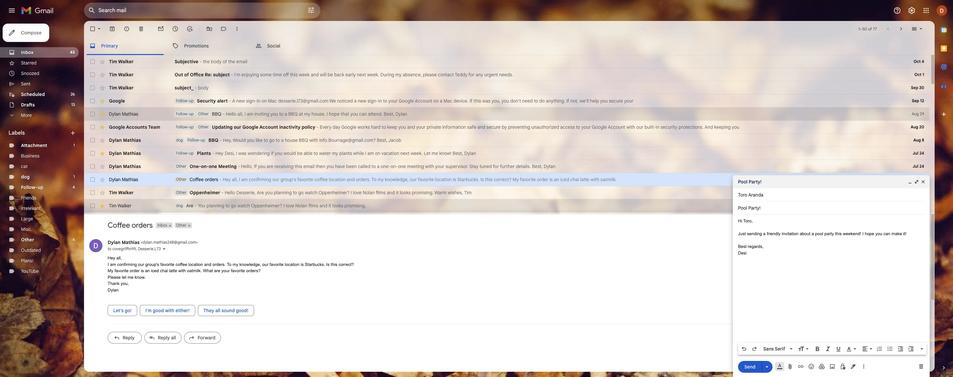 Task type: locate. For each thing, give the bounding box(es) containing it.
follow- inside follow-up security alert - a new sign-in on mac desserie.l73@gmail.com we noticed a new sign-in to your google account on a mac device. if this was you, you don't need to do anything. if not, we'll help you secure your
[[176, 98, 189, 103]]

if right hello,
[[254, 164, 257, 170]]

settings image
[[908, 7, 916, 14]]

just
[[738, 232, 746, 237]]

1 horizontal spatial the
[[228, 59, 235, 65]]

mac
[[268, 98, 277, 104], [444, 98, 453, 104]]

primary tab
[[84, 37, 166, 55]]

row
[[84, 55, 930, 68], [84, 68, 930, 81], [84, 81, 930, 95], [84, 95, 930, 108], [84, 108, 930, 121], [84, 121, 930, 134], [84, 134, 930, 147], [84, 147, 930, 160], [84, 160, 930, 173], [84, 173, 930, 186], [84, 186, 930, 200], [84, 200, 930, 213], [84, 213, 930, 226]]

reply down i'm good with either! button
[[158, 335, 170, 341]]

party
[[825, 232, 834, 237]]

5 tim walker from the top
[[109, 203, 132, 209]]

to right like
[[264, 138, 268, 143]]

bbq right house
[[299, 138, 308, 143]]

aug
[[912, 112, 919, 117], [911, 125, 918, 130], [914, 138, 921, 143]]

and
[[705, 124, 713, 130]]

45
[[70, 50, 75, 55]]

send button
[[738, 362, 762, 373]]

dylan mathias for other coffee orders - hey all, i am confirming our group's favorite coffee location and orders. to my knowledge, our favorite location is starbucks. is this correct? my favorite order is an iced chai latte with oatmilk.
[[109, 177, 138, 183]]

knowledge, inside hey all, i am confirming our group's favorite coffee location and orders. to my knowledge, our favorite location is starbucks. is this correct? my favorite order is an iced chai latte with oatmilk. what are your favorite orders? please let me know. thank you, dylan
[[239, 262, 261, 267]]

0 vertical spatial oct
[[914, 59, 921, 64]]

desi,
[[225, 151, 235, 157]]

planning up dog are - you planning to go watch oppenheimer? i love nolan films and it looks promising.
[[274, 190, 292, 196]]

to inside hey all, i am confirming our group's favorite coffee location and orders. to my knowledge, our favorite location is starbucks. is this correct? my favorite order is an iced chai latte with oatmilk. what are your favorite orders? please let me know. thank you, dylan
[[227, 262, 231, 267]]

reply for reply all
[[158, 335, 170, 341]]

that
[[341, 111, 349, 117]]

promising.
[[412, 190, 434, 196], [345, 203, 366, 209]]

you up dog are - you planning to go watch oppenheimer? i love nolan films and it looks promising.
[[265, 190, 273, 196]]

-
[[200, 59, 202, 65], [231, 72, 233, 78], [195, 85, 197, 91], [229, 98, 231, 104], [223, 111, 225, 117], [317, 124, 319, 130], [220, 138, 222, 143], [212, 151, 214, 157], [238, 164, 240, 170], [219, 177, 222, 183], [221, 190, 224, 196], [195, 203, 197, 209]]

the up subject
[[228, 59, 235, 65]]

i'm
[[234, 72, 240, 78], [145, 308, 152, 314]]

3 tim walker from the top
[[109, 85, 134, 91]]

other coffee orders - hey all, i am confirming our group's favorite coffee location and orders. to my knowledge, our favorite location is starbucks. is this correct? my favorite order is an iced chai latte with oatmilk.
[[176, 177, 617, 183]]

i'm left enjoying
[[234, 72, 240, 78]]

dylan mathias < dylan.mathias248@gmail.com >
[[108, 240, 198, 246]]

dylan inside hey all, i am confirming our group's favorite coffee location and orders. to my knowledge, our favorite location is starbucks. is this correct? my favorite order is an iced chai latte with oatmilk. what are your favorite orders? please let me know. thank you, dylan
[[108, 288, 119, 293]]

mac up inviting
[[268, 98, 277, 104]]

cell
[[906, 190, 930, 196], [906, 203, 930, 209]]

with inside hey all, i am confirming our group's favorite coffee location and orders. to my knowledge, our favorite location is starbucks. is this correct? my favorite order is an iced chai latte with oatmilk. what are your favorite orders? please let me know. thank you, dylan
[[178, 269, 186, 274]]

2 vertical spatial dog
[[176, 204, 183, 208]]

oct up the sep 30
[[915, 72, 922, 77]]

more image
[[234, 26, 240, 32]]

discard draft ‪(⌘⇧d)‬ image
[[918, 364, 925, 371]]

more send options image
[[764, 364, 770, 371]]

if
[[470, 98, 472, 104], [567, 98, 569, 104], [254, 164, 257, 170]]

all inside button
[[215, 308, 220, 314]]

with
[[627, 124, 635, 130], [309, 138, 318, 143], [425, 164, 434, 170], [591, 177, 599, 183], [178, 269, 186, 274], [165, 308, 174, 314]]

need
[[522, 98, 533, 104]]

hope right weekend!
[[865, 232, 874, 237]]

nolan
[[363, 190, 375, 196], [295, 203, 307, 209]]

underline ‪(⌘u)‬ image
[[835, 347, 842, 353]]

next right vacation
[[400, 151, 410, 157]]

0 horizontal spatial latte
[[169, 269, 177, 274]]

1 horizontal spatial can
[[884, 232, 891, 237]]

am inside hey all, i am confirming our group's favorite coffee location and orders. to my knowledge, our favorite location is starbucks. is this correct? my favorite order is an iced chai latte with oatmilk. what are your favorite orders? please let me know. thank you, dylan
[[110, 262, 116, 267]]

11 row from the top
[[84, 186, 930, 200]]

2 vertical spatial jul 24
[[914, 177, 924, 182]]

0 horizontal spatial knowledge,
[[239, 262, 261, 267]]

oppenheimer? down "have"
[[319, 190, 350, 196]]

1 vertical spatial watch
[[238, 203, 250, 209]]

let's go! button
[[108, 306, 137, 317]]

next right early
[[357, 72, 366, 78]]

1 horizontal spatial are
[[267, 164, 273, 170]]

the up "re:"
[[203, 59, 210, 65]]

friendly
[[767, 232, 781, 237]]

1 horizontal spatial starbucks.
[[457, 177, 479, 183]]

3 dylan mathias from the top
[[109, 151, 141, 157]]

0 vertical spatial coffee
[[314, 177, 328, 183]]

one
[[209, 164, 217, 170], [398, 164, 406, 170]]

reply link
[[108, 333, 142, 344]]

oppenheimer? down desserie,
[[251, 203, 282, 209]]

0 vertical spatial an
[[554, 177, 559, 183]]

bbq up updating
[[212, 111, 221, 117]]

20
[[919, 125, 924, 130]]

insert link ‪(⌘k)‬ image
[[798, 364, 804, 371]]

hey left desi,
[[216, 151, 224, 157]]

bulleted list ‪(⌘⇧8)‬ image
[[887, 346, 894, 353]]

chai inside row
[[570, 177, 579, 183]]

secure right the help at the top right of the page
[[609, 98, 623, 104]]

drafts
[[21, 102, 35, 108]]

follow-up link
[[21, 185, 43, 191]]

early
[[345, 72, 356, 78]]

1 horizontal spatial inbox
[[157, 223, 167, 228]]

your
[[389, 98, 398, 104], [624, 98, 634, 104], [416, 124, 426, 130], [582, 124, 591, 130], [435, 164, 444, 170], [222, 269, 230, 274]]

policy
[[302, 124, 315, 130]]

coffee inside row
[[190, 177, 204, 183]]

4 dylan mathias from the top
[[109, 164, 141, 170]]

0 vertical spatial iced
[[560, 177, 569, 183]]

all, inside hey all, i am confirming our group's favorite coffee location and orders. to my knowledge, our favorite location is starbucks. is this correct? my favorite order is an iced chai latte with oatmilk. what are your favorite orders? please let me know. thank you, dylan
[[116, 256, 122, 261]]

all down i'm good with either! button
[[171, 335, 176, 341]]

chai inside hey all, i am confirming our group's favorite coffee location and orders. to my knowledge, our favorite location is starbucks. is this correct? my favorite order is an iced chai latte with oatmilk. what are your favorite orders? please let me know. thank you, dylan
[[160, 269, 168, 274]]

either!
[[176, 308, 190, 314]]

0 vertical spatial oppenheimer?
[[319, 190, 350, 196]]

starred
[[21, 60, 37, 66]]

0 vertical spatial sep
[[911, 85, 918, 90]]

can left make
[[884, 232, 891, 237]]

24 down the 8
[[920, 151, 924, 156]]

0 horizontal spatial looks
[[332, 203, 343, 209]]

best, left jacob
[[377, 138, 388, 143]]

None checkbox
[[89, 85, 96, 91], [89, 98, 96, 104], [89, 124, 96, 131], [89, 137, 96, 144], [89, 203, 96, 209], [89, 85, 96, 91], [89, 98, 96, 104], [89, 124, 96, 131], [89, 137, 96, 144], [89, 203, 96, 209]]

sep left 30 on the right top
[[911, 85, 918, 90]]

1 vertical spatial starbucks.
[[305, 262, 325, 267]]

1 horizontal spatial planning
[[274, 190, 292, 196]]

you,
[[492, 98, 500, 104], [121, 282, 129, 287]]

1 mac from the left
[[268, 98, 277, 104]]

tab list up needs.
[[84, 37, 935, 55]]

1 horizontal spatial chai
[[570, 177, 579, 183]]

of
[[868, 26, 872, 31], [223, 59, 227, 65], [184, 72, 189, 78]]

insert emoji ‪(⌘⇧2)‬ image
[[808, 364, 815, 371]]

tim walker
[[109, 59, 134, 65], [109, 72, 134, 78], [109, 85, 134, 91], [109, 190, 134, 196], [109, 203, 132, 209]]

0 horizontal spatial on
[[262, 98, 267, 104]]

2 vertical spatial jul
[[914, 177, 919, 182]]

follow-up up friends
[[21, 185, 43, 191]]

for
[[469, 72, 475, 78], [493, 164, 499, 170]]

24 for chai
[[920, 177, 924, 182]]

2 cell from the top
[[906, 203, 930, 209]]

1 horizontal spatial week.
[[411, 151, 423, 157]]

group's down desserie.l73
[[145, 262, 159, 267]]

hey all, i am confirming our group's favorite coffee location and orders. to my knowledge, our favorite location is starbucks. is this correct? my favorite order is an iced chai latte with oatmilk. what are your favorite orders? please let me know. thank you, dylan
[[108, 256, 354, 293]]

redo ‪(⌘y)‬ image
[[751, 346, 758, 353]]

dog link
[[21, 174, 30, 180]]

on left 'device.'
[[434, 98, 439, 104]]

13 row from the top
[[84, 213, 930, 226]]

go up dog are - you planning to go watch oppenheimer? i love nolan films and it looks promising.
[[298, 190, 304, 196]]

go right you
[[231, 203, 236, 209]]

be
[[328, 72, 333, 78], [297, 151, 303, 157]]

1 vertical spatial chai
[[160, 269, 168, 274]]

1 reply from the left
[[123, 335, 135, 341]]

1 vertical spatial films
[[309, 203, 318, 209]]

latte inside hey all, i am confirming our group's favorite coffee location and orders. to my knowledge, our favorite location is starbucks. is this correct? my favorite order is an iced chai latte with oatmilk. what are your favorite orders? please let me know. thank you, dylan
[[169, 269, 177, 274]]

coffee inside row
[[314, 177, 328, 183]]

they all sound good!
[[203, 308, 248, 314]]

1 vertical spatial for
[[493, 164, 499, 170]]

hope inside row
[[329, 111, 340, 117]]

1 horizontal spatial 4
[[922, 59, 924, 64]]

8
[[922, 138, 924, 143]]

reply down go!
[[123, 335, 135, 341]]

attach files image
[[787, 364, 794, 371]]

30
[[919, 85, 924, 90]]

1 vertical spatial are
[[214, 269, 220, 274]]

0 horizontal spatial you,
[[121, 282, 129, 287]]

any
[[476, 72, 483, 78]]

of left 77
[[868, 26, 872, 31]]

be left "able" in the top left of the page
[[297, 151, 303, 157]]

1 horizontal spatial you,
[[492, 98, 500, 104]]

indent less ‪(⌘[)‬ image
[[897, 346, 904, 353]]

more options image
[[862, 364, 866, 371]]

inbox for inbox link
[[21, 50, 33, 55]]

1 horizontal spatial on
[[375, 151, 380, 157]]

labels
[[9, 130, 25, 137]]

1 vertical spatial next
[[400, 151, 410, 157]]

don't
[[510, 98, 521, 104]]

enjoying
[[242, 72, 259, 78]]

1 horizontal spatial promising.
[[412, 190, 434, 196]]

0 vertical spatial be
[[328, 72, 333, 78]]

None search field
[[84, 3, 320, 18]]

tab list
[[935, 21, 953, 354], [84, 37, 935, 55]]

advanced search options image
[[305, 4, 318, 17]]

1 horizontal spatial sign-
[[368, 98, 378, 104]]

aug left the 8
[[914, 138, 921, 143]]

1 horizontal spatial love
[[353, 190, 362, 196]]

1 horizontal spatial oatmilk.
[[601, 177, 617, 183]]

0 horizontal spatial iced
[[151, 269, 159, 274]]

one-
[[381, 164, 391, 170]]

cell for hello desserie, are you planning to go watch oppenheimer? i love nolan films and it looks promising. warm wishes, tim
[[906, 190, 930, 196]]

cat
[[21, 164, 28, 170]]

dylan mathias for bbq - hello all, i am inviting you to a bbq at my house. i hope that you can attend. best, dylan
[[109, 111, 138, 117]]

cell for you planning to go watch oppenheimer? i love nolan films and it looks promising.
[[906, 203, 930, 209]]

compose button
[[3, 24, 49, 42]]

coffee inside hey all, i am confirming our group's favorite coffee location and orders. to my knowledge, our favorite location is starbucks. is this correct? my favorite order is an iced chai latte with oatmilk. what are your favorite orders? please let me know. thank you, dylan
[[176, 262, 187, 267]]

mac left 'device.'
[[444, 98, 453, 104]]

hope left that
[[329, 111, 340, 117]]

4 row from the top
[[84, 95, 930, 108]]

are right what
[[214, 269, 220, 274]]

was right desi,
[[238, 151, 247, 157]]

tim for second row
[[109, 72, 117, 78]]

to right you
[[226, 203, 230, 209]]

insert files using drive image
[[819, 364, 825, 371]]

0 horizontal spatial is
[[326, 262, 330, 267]]

confirming
[[249, 177, 271, 183], [117, 262, 137, 267]]

confirming inside hey all, i am confirming our group's favorite coffee location and orders. to my knowledge, our favorite location is starbucks. is this correct? my favorite order is an iced chai latte with oatmilk. what are your favorite orders? please let me know. thank you, dylan
[[117, 262, 137, 267]]

my inside row
[[513, 177, 519, 183]]

0 vertical spatial to
[[372, 177, 376, 183]]

1 vertical spatial sep
[[912, 98, 919, 103]]

1 horizontal spatial me
[[432, 151, 438, 157]]

1 vertical spatial coffee
[[176, 262, 187, 267]]

and right keep
[[407, 124, 415, 130]]

go right like
[[269, 138, 275, 143]]

dog inside labels navigation
[[21, 174, 30, 180]]

labels image
[[221, 26, 227, 32]]

bbq - hey, would you like to go to a house bbq with info.bourrage@gmail.com? best, jacob
[[209, 138, 401, 143]]

1 vertical spatial can
[[884, 232, 891, 237]]

- right plants
[[212, 151, 214, 157]]

friends link
[[21, 195, 36, 201]]

watch down then
[[305, 190, 317, 196]]

pop out image
[[914, 180, 919, 185]]

0 horizontal spatial reply
[[123, 335, 135, 341]]

None checkbox
[[89, 26, 96, 32], [89, 58, 96, 65], [89, 72, 96, 78], [89, 111, 96, 118], [89, 150, 96, 157], [89, 163, 96, 170], [89, 177, 96, 183], [89, 190, 96, 196], [89, 26, 96, 32], [89, 58, 96, 65], [89, 72, 96, 78], [89, 111, 96, 118], [89, 150, 96, 157], [89, 163, 96, 170], [89, 177, 96, 183], [89, 190, 96, 196]]

jul 24 up pop out image
[[913, 164, 924, 169]]

am
[[247, 111, 253, 117], [368, 151, 374, 157], [241, 177, 248, 183], [110, 262, 116, 267]]

mathias for bbq - hey, would you like to go to a house bbq with info.bourrage@gmail.com? best, jacob
[[123, 138, 141, 143]]

1 vertical spatial aug
[[911, 125, 918, 130]]

other inside labels navigation
[[21, 237, 34, 243]]

hey,
[[223, 138, 232, 143]]

friends
[[21, 195, 36, 201]]

0 horizontal spatial oatmilk.
[[187, 269, 202, 274]]

you left make
[[876, 232, 882, 237]]

inbox inside labels navigation
[[21, 50, 33, 55]]

me
[[432, 151, 438, 157], [128, 275, 134, 280]]

security
[[197, 98, 216, 104]]

1 vertical spatial hey
[[223, 177, 231, 183]]

1 horizontal spatial coffee
[[314, 177, 328, 183]]

move to image
[[206, 26, 213, 32]]

coffee
[[314, 177, 328, 183], [176, 262, 187, 267]]

attend.
[[368, 111, 383, 117]]

me right let at the top left
[[432, 151, 438, 157]]

this inside message body text field
[[835, 232, 842, 237]]

0 horizontal spatial me
[[128, 275, 134, 280]]

tim for 3rd row from the bottom
[[109, 190, 117, 196]]

all for reply
[[171, 335, 176, 341]]

4 inside labels navigation
[[73, 185, 75, 190]]

formatting options toolbar
[[738, 344, 927, 356]]

planning right you
[[207, 203, 224, 209]]

jul right minimize icon
[[914, 177, 919, 182]]

0 vertical spatial orders.
[[356, 177, 371, 183]]

one-
[[190, 164, 201, 170]]

you inside message body text field
[[876, 232, 882, 237]]

sign- up inviting
[[246, 98, 257, 104]]

all, down the covegriffin99
[[116, 256, 122, 261]]

2 reply from the left
[[158, 335, 170, 341]]

if
[[271, 151, 274, 157]]

0 horizontal spatial an
[[145, 269, 150, 274]]

Search mail text field
[[98, 7, 289, 14]]

1 row from the top
[[84, 55, 930, 68]]

inbox inside button
[[157, 223, 167, 228]]

1 horizontal spatial is
[[481, 177, 484, 183]]

pool party! dialog
[[733, 176, 930, 378]]

mathias for other coffee orders - hey all, i am confirming our group's favorite coffee location and orders. to my knowledge, our favorite location is starbucks. is this correct? my favorite order is an iced chai latte with oatmilk.
[[122, 177, 138, 183]]

you down wondering
[[258, 164, 265, 170]]

- right subject
[[231, 72, 233, 78]]

1 horizontal spatial next
[[400, 151, 410, 157]]

i'm inside button
[[145, 308, 152, 314]]

up inside labels navigation
[[38, 185, 43, 191]]

2 tim walker from the top
[[109, 72, 134, 78]]

2 dylan mathias from the top
[[109, 138, 141, 143]]

0 vertical spatial jul
[[913, 151, 919, 156]]

12 row from the top
[[84, 200, 930, 213]]

oct 1
[[915, 72, 924, 77]]

0 horizontal spatial are
[[214, 269, 220, 274]]

mathias for bbq - hello all, i am inviting you to a bbq at my house. i hope that you can attend. best, dylan
[[122, 111, 138, 117]]

other
[[198, 112, 209, 117], [198, 125, 209, 130], [176, 164, 186, 169], [176, 177, 186, 182], [176, 190, 186, 195], [176, 223, 186, 228], [21, 237, 34, 243]]

week. left during
[[367, 72, 379, 78]]

to left do
[[534, 98, 538, 104]]

know.
[[135, 275, 146, 280]]

Message Body text field
[[738, 218, 925, 342]]

undo ‪(⌘z)‬ image
[[741, 346, 747, 353]]

watch down desserie,
[[238, 203, 250, 209]]

row containing google
[[84, 95, 930, 108]]

1 vertical spatial email
[[303, 164, 315, 170]]

and
[[311, 72, 319, 78], [407, 124, 415, 130], [477, 124, 485, 130], [347, 177, 355, 183], [387, 190, 395, 196], [320, 203, 327, 209], [204, 262, 211, 267]]

sans serif option
[[762, 346, 789, 353]]

1 vertical spatial love
[[286, 203, 294, 209]]

more button
[[0, 110, 79, 121]]

i'm inside row
[[234, 72, 240, 78]]

older image
[[898, 26, 905, 32]]

other one-on-one meeting - hello, if you are receiving this email then you have been called to a one-on-one meeting with your supervisor. stay tuned for further details. best, dylan
[[176, 164, 556, 170]]

1 horizontal spatial latte
[[580, 177, 589, 183]]

0 horizontal spatial was
[[238, 151, 247, 157]]

to right "able" in the top left of the page
[[314, 151, 318, 157]]

to right called
[[372, 164, 376, 170]]

1 vertical spatial is
[[326, 262, 330, 267]]

0 vertical spatial love
[[353, 190, 362, 196]]

you, inside hey all, i am confirming our group's favorite coffee location and orders. to my knowledge, our favorite location is starbucks. is this correct? my favorite order is an iced chai latte with oatmilk. what are your favorite orders? please let me know. thank you, dylan
[[121, 282, 129, 287]]

tuned
[[480, 164, 492, 170]]

2 vertical spatial hey
[[108, 256, 115, 261]]

5 dylan mathias from the top
[[109, 177, 138, 183]]

0 horizontal spatial my
[[108, 269, 113, 274]]

- left a on the top left of page
[[229, 98, 231, 104]]

me inside row
[[432, 151, 438, 157]]

0 vertical spatial coffee
[[190, 177, 204, 183]]

2 one from the left
[[398, 164, 406, 170]]

2 horizontal spatial if
[[567, 98, 569, 104]]

email left then
[[303, 164, 315, 170]]

irrelevant
[[21, 206, 41, 212]]

are right desserie,
[[257, 190, 264, 196]]

email up enjoying
[[236, 59, 247, 65]]

6 row from the top
[[84, 121, 930, 134]]

1 vertical spatial was
[[238, 151, 247, 157]]

regards,
[[748, 245, 764, 249]]

in left security
[[656, 124, 660, 130]]

tim walker for subjective
[[109, 59, 134, 65]]

able
[[304, 151, 313, 157]]

1 horizontal spatial my
[[513, 177, 519, 183]]

oct up oct 1
[[914, 59, 921, 64]]

hello left desserie,
[[225, 190, 235, 196]]

walker
[[118, 59, 134, 65], [118, 72, 134, 78], [118, 85, 134, 91], [118, 190, 134, 196], [117, 203, 132, 209]]

coffee orders main content
[[84, 21, 935, 378]]

correct? inside hey all, i am confirming our group's favorite coffee location and orders. to my knowledge, our favorite location is starbucks. is this correct? my favorite order is an iced chai latte with oatmilk. what are your favorite orders? please let me know. thank you, dylan
[[339, 262, 354, 267]]

group's inside row
[[281, 177, 296, 183]]

i'm left good
[[145, 308, 152, 314]]

google down absence, on the left
[[399, 98, 414, 104]]

3 row from the top
[[84, 81, 930, 95]]

1 tim walker from the top
[[109, 59, 134, 65]]

0 horizontal spatial films
[[309, 203, 318, 209]]

and down other coffee orders - hey all, i am confirming our group's favorite coffee location and orders. to my knowledge, our favorite location is starbucks. is this correct? my favorite order is an iced chai latte with oatmilk.
[[387, 190, 395, 196]]

keep
[[387, 124, 397, 130]]

of up subject
[[223, 59, 227, 65]]

to covegriffin99 , desserie.l73
[[108, 247, 161, 252]]

inbox up dylan.mathias248@gmail.com on the bottom left of page
[[157, 223, 167, 228]]

1 new from the left
[[236, 98, 245, 104]]

for left any
[[469, 72, 475, 78]]

body up security
[[198, 85, 209, 91]]

oct 4
[[914, 59, 924, 64]]

0 horizontal spatial the
[[203, 59, 210, 65]]

9 row from the top
[[84, 160, 930, 173]]

this inside hey all, i am confirming our group's favorite coffee location and orders. to my knowledge, our favorite location is starbucks. is this correct? my favorite order is an iced chai latte with oatmilk. what are your favorite orders? please let me know. thank you, dylan
[[331, 262, 337, 267]]

1 vertical spatial 24
[[920, 164, 924, 169]]

1 vertical spatial latte
[[169, 269, 177, 274]]

oatmilk. inside hey all, i am confirming our group's favorite coffee location and orders. to my knowledge, our favorite location is starbucks. is this correct? my favorite order is an iced chai latte with oatmilk. what are your favorite orders? please let me know. thank you, dylan
[[187, 269, 202, 274]]

delete image
[[138, 26, 144, 32]]

1 vertical spatial oppenheimer?
[[251, 203, 282, 209]]

0 vertical spatial i'm
[[234, 72, 240, 78]]

1 vertical spatial knowledge,
[[239, 262, 261, 267]]

sep 12
[[912, 98, 924, 103]]

i inside message body text field
[[863, 232, 864, 237]]

forward link
[[184, 333, 221, 344]]

1 vertical spatial cell
[[906, 203, 930, 209]]

1 horizontal spatial go
[[269, 138, 275, 143]]

1 vertical spatial oct
[[915, 72, 922, 77]]

mathias for follow-up plants - hey desi, i was wondering if you would be able to water my plants while i am on vacation next week. let me know! best, dylan
[[123, 151, 141, 157]]

desi
[[738, 251, 747, 256]]

location
[[329, 177, 346, 183], [435, 177, 452, 183], [188, 262, 203, 267], [285, 262, 300, 267]]

toro,
[[743, 219, 753, 224]]

you, down let
[[121, 282, 129, 287]]

0 horizontal spatial can
[[359, 111, 367, 117]]

0 horizontal spatial new
[[236, 98, 245, 104]]

tab list right close "image"
[[935, 21, 953, 354]]

hey down the covegriffin99
[[108, 256, 115, 261]]

desserie,
[[236, 190, 256, 196]]

and up what
[[204, 262, 211, 267]]

0 vertical spatial all,
[[238, 111, 243, 117]]

other inside other coffee orders - hey all, i am confirming our group's favorite coffee location and orders. to my knowledge, our favorite location is starbucks. is this correct? my favorite order is an iced chai latte with oatmilk.
[[176, 177, 186, 182]]

sign- up attend.
[[368, 98, 378, 104]]

out
[[175, 72, 183, 78]]

1 dylan mathias from the top
[[109, 111, 138, 117]]

other inside the other oppenheimer - hello desserie, are you planning to go watch oppenheimer? i love nolan films and it looks promising. warm wishes, tim
[[176, 190, 186, 195]]

all,
[[238, 111, 243, 117], [232, 177, 238, 183], [116, 256, 122, 261]]

more formatting options image
[[919, 346, 925, 353]]

orders.
[[356, 177, 371, 183], [213, 262, 226, 267]]

all, down meeting
[[232, 177, 238, 183]]

and down the other oppenheimer - hello desserie, are you planning to go watch oppenheimer? i love nolan films and it looks promising. warm wishes, tim
[[320, 203, 327, 209]]

orders. inside hey all, i am confirming our group's favorite coffee location and orders. to my knowledge, our favorite location is starbucks. is this correct? my favorite order is an iced chai latte with oatmilk. what are your favorite orders? please let me know. thank you, dylan
[[213, 262, 226, 267]]

then
[[316, 164, 325, 170]]

1 cell from the top
[[906, 190, 930, 196]]

add to tasks image
[[186, 26, 193, 32]]

insert signature image
[[850, 364, 857, 371]]

your inside hey all, i am confirming our group's favorite coffee location and orders. to my knowledge, our favorite location is starbucks. is this correct? my favorite order is an iced chai latte with oatmilk. what are your favorite orders? please let me know. thank you, dylan
[[222, 269, 230, 274]]

0 horizontal spatial are
[[186, 203, 193, 209]]

indent more ‪(⌘])‬ image
[[908, 346, 915, 353]]

pool party!
[[738, 179, 762, 185]]



Task type: describe. For each thing, give the bounding box(es) containing it.
large
[[21, 216, 33, 222]]

1 sign- from the left
[[246, 98, 257, 104]]

1 horizontal spatial are
[[257, 190, 264, 196]]

0 vertical spatial nolan
[[363, 190, 375, 196]]

0 vertical spatial are
[[267, 164, 273, 170]]

follow-up up plants
[[188, 138, 205, 143]]

is inside row
[[481, 177, 484, 183]]

tim walker for out of office re: subject
[[109, 72, 134, 78]]

reply all
[[158, 335, 176, 341]]

1 horizontal spatial oppenheimer?
[[319, 190, 350, 196]]

- left hello,
[[238, 164, 240, 170]]

jul 24 for dylan
[[913, 164, 924, 169]]

aug 29
[[912, 112, 924, 117]]

search mail image
[[86, 5, 98, 16]]

1 vertical spatial hello
[[225, 190, 235, 196]]

0 horizontal spatial in
[[257, 98, 260, 104]]

2 sign- from the left
[[368, 98, 378, 104]]

group's inside hey all, i am confirming our group's favorite coffee location and orders. to my knowledge, our favorite location is starbucks. is this correct? my favorite order is an iced chai latte with oatmilk. what are your favorite orders? please let me know. thank you, dylan
[[145, 262, 159, 267]]

hard
[[371, 124, 381, 130]]

1 horizontal spatial account
[[415, 98, 432, 104]]

0 vertical spatial jul 24
[[913, 151, 924, 156]]

subject_
[[175, 85, 194, 91]]

to right "hard"
[[382, 124, 386, 130]]

will
[[320, 72, 327, 78]]

row containing google accounts team
[[84, 121, 930, 134]]

1 vertical spatial of
[[223, 59, 227, 65]]

plants
[[339, 151, 352, 157]]

send
[[745, 365, 756, 370]]

1 vertical spatial all,
[[232, 177, 238, 183]]

and down been
[[347, 177, 355, 183]]

- down meeting
[[219, 177, 222, 183]]

tim for 1st row from the top
[[109, 59, 117, 65]]

reply all link
[[144, 333, 182, 344]]

0 horizontal spatial if
[[254, 164, 257, 170]]

google down the help at the top right of the page
[[592, 124, 607, 130]]

please
[[423, 72, 437, 78]]

they all sound good! button
[[198, 306, 254, 317]]

warm
[[435, 190, 447, 196]]

best, right details. in the top right of the page
[[532, 164, 543, 170]]

other inside other one-on-one meeting - hello, if you are receiving this email then you have been called to a one-on-one meeting with your supervisor. stay tuned for further details. best, dylan
[[176, 164, 186, 169]]

2 horizontal spatial on
[[434, 98, 439, 104]]

Subject field
[[738, 205, 925, 212]]

best regards, desi
[[738, 245, 764, 256]]

bbq left 'at'
[[288, 111, 298, 117]]

you right the help at the top right of the page
[[600, 98, 608, 104]]

tim for 11th row from the bottom of the coffee orders main content
[[109, 85, 117, 91]]

1 vertical spatial go
[[298, 190, 304, 196]]

pool
[[815, 232, 823, 237]]

by
[[502, 124, 507, 130]]

and inside hey all, i am confirming our group's favorite coffee location and orders. to my knowledge, our favorite location is starbucks. is this correct? my favorite order is an iced chai latte with oatmilk. what are your favorite orders? please let me know. thank you, dylan
[[204, 262, 211, 267]]

coffee orders
[[108, 221, 153, 230]]

8 row from the top
[[84, 147, 930, 160]]

0 horizontal spatial body
[[198, 85, 209, 91]]

follow- inside labels navigation
[[21, 185, 38, 191]]

you right then
[[326, 164, 334, 170]]

a right "noticed"
[[354, 98, 357, 104]]

do
[[539, 98, 545, 104]]

order inside row
[[537, 177, 548, 183]]

a left one-
[[377, 164, 380, 170]]

drafts link
[[21, 102, 35, 108]]

main menu image
[[8, 7, 16, 14]]

1 vertical spatial are
[[186, 203, 193, 209]]

inbox for inbox button
[[157, 223, 167, 228]]

hey for hey all, i am confirming our group's favorite coffee location and orders. to my knowledge, our favorite location is starbucks. is this correct? my favorite order is an iced chai latte with oatmilk.
[[223, 177, 231, 183]]

2 the from the left
[[228, 59, 235, 65]]

a left friendly
[[763, 232, 766, 237]]

social
[[267, 43, 280, 49]]

1 vertical spatial looks
[[332, 203, 343, 209]]

2 vertical spatial go
[[231, 203, 236, 209]]

i inside hey all, i am confirming our group's favorite coffee location and orders. to my knowledge, our favorite location is starbucks. is this correct? my favorite order is an iced chai latte with oatmilk. what are your favorite orders? please let me know. thank you, dylan
[[108, 262, 109, 267]]

sans
[[764, 347, 774, 353]]

promotions tab
[[167, 37, 250, 55]]

preventing
[[508, 124, 530, 130]]

1 horizontal spatial if
[[470, 98, 472, 104]]

0 horizontal spatial love
[[286, 203, 294, 209]]

1 horizontal spatial watch
[[305, 190, 317, 196]]

2 mac from the left
[[444, 98, 453, 104]]

2 on- from the left
[[391, 164, 398, 170]]

snoozed link
[[21, 71, 39, 76]]

numbered list ‪(⌘⇧7)‬ image
[[876, 346, 883, 353]]

1 vertical spatial week.
[[411, 151, 423, 157]]

anything.
[[546, 98, 565, 104]]

you right the if
[[275, 151, 282, 157]]

all for they
[[215, 308, 220, 314]]

an inside hey all, i am confirming our group's favorite coffee location and orders. to my knowledge, our favorite location is starbucks. is this correct? my favorite order is an iced chai latte with oatmilk. what are your favorite orders? please let me know. thank you, dylan
[[145, 269, 150, 274]]

4 tim walker from the top
[[109, 190, 134, 196]]

dylan mathias for bbq - hey, would you like to go to a house bbq with info.bourrage@gmail.com? best, jacob
[[109, 138, 141, 143]]

attachment
[[21, 143, 47, 149]]

am left inviting
[[247, 111, 253, 117]]

walker for out of office re: subject
[[118, 72, 134, 78]]

outdated link
[[21, 248, 41, 254]]

0 vertical spatial 24
[[920, 151, 924, 156]]

0 horizontal spatial week.
[[367, 72, 379, 78]]

1 horizontal spatial to
[[372, 177, 376, 183]]

a left pool
[[812, 232, 814, 237]]

1 horizontal spatial iced
[[560, 177, 569, 183]]

you right keep
[[399, 124, 406, 130]]

hey for hey desi, i was wondering if you would be able to water my plants while i am on vacation next week. let me know! best, dylan
[[216, 151, 224, 157]]

follow-up plants - hey desi, i was wondering if you would be able to water my plants while i am on vacation next week. let me know! best, dylan
[[176, 151, 476, 157]]

1 horizontal spatial for
[[493, 164, 499, 170]]

close image
[[921, 180, 926, 185]]

serif
[[775, 347, 785, 353]]

>
[[196, 240, 198, 245]]

dog inside dog are - you planning to go watch oppenheimer? i love nolan films and it looks promising.
[[176, 204, 183, 208]]

0 horizontal spatial nolan
[[295, 203, 307, 209]]

5 row from the top
[[84, 108, 930, 121]]

my inside hey all, i am confirming our group's favorite coffee location and orders. to my knowledge, our favorite location is starbucks. is this correct? my favorite order is an iced chai latte with oatmilk. what are your favorite orders? please let me know. thank you, dylan
[[233, 262, 238, 267]]

tab list containing primary
[[84, 37, 935, 55]]

business
[[21, 153, 39, 159]]

jul for chai
[[914, 177, 919, 182]]

50
[[863, 26, 867, 31]]

with inside button
[[165, 308, 174, 314]]

0 vertical spatial correct?
[[494, 177, 512, 183]]

know!
[[439, 151, 452, 157]]

and right safe
[[477, 124, 485, 130]]

- left you
[[195, 203, 197, 209]]

google accounts team
[[109, 124, 160, 130]]

jul 24 for chai
[[914, 177, 924, 182]]

0 vertical spatial hello
[[226, 111, 236, 117]]

dylan mathias cell
[[108, 240, 198, 246]]

insert photo image
[[829, 364, 836, 371]]

primary
[[101, 43, 118, 49]]

more
[[21, 113, 32, 119]]

,
[[136, 247, 137, 252]]

google left accounts
[[109, 124, 125, 130]]

0 horizontal spatial account
[[259, 124, 278, 130]]

to down during
[[383, 98, 387, 104]]

you right keeping in the right of the page
[[732, 124, 739, 130]]

2 horizontal spatial account
[[608, 124, 625, 130]]

like
[[256, 138, 263, 143]]

to up inactivity
[[279, 111, 283, 117]]

toro aranda
[[738, 192, 764, 198]]

are inside hey all, i am confirming our group's favorite coffee location and orders. to my knowledge, our favorite location is starbucks. is this correct? my favorite order is an iced chai latte with oatmilk. what are your favorite orders? please let me know. thank you, dylan
[[214, 269, 220, 274]]

gmail image
[[21, 4, 57, 17]]

1 the from the left
[[203, 59, 210, 65]]

0 horizontal spatial coffee
[[108, 221, 130, 230]]

oct for out of office re: subject - i'm enjoying some time off this week and will be back early next week. during my absence, please contact teddy for any urgent needs.
[[915, 72, 922, 77]]

teddy
[[455, 72, 468, 78]]

vacation
[[382, 151, 399, 157]]

to right the access
[[576, 124, 580, 130]]

other button
[[175, 223, 187, 229]]

1 one from the left
[[209, 164, 217, 170]]

some
[[260, 72, 272, 78]]

1 horizontal spatial email
[[303, 164, 315, 170]]

up inside follow-up plants - hey desi, i was wondering if you would be able to water my plants while i am on vacation next week. let me know! best, dylan
[[189, 151, 194, 156]]

up inside follow-up security alert - a new sign-in on mac desserie.l73@gmail.com we noticed a new sign-in to your google account on a mac device. if this was you, you don't need to do anything. if not, we'll help you secure your
[[189, 98, 194, 103]]

toggle confidential mode image
[[840, 364, 846, 371]]

to left house
[[276, 138, 280, 143]]

sep 30
[[911, 85, 924, 90]]

updating
[[212, 124, 233, 130]]

protections.
[[679, 124, 704, 130]]

is inside hey all, i am confirming our group's favorite coffee location and orders. to my knowledge, our favorite location is starbucks. is this correct? my favorite order is an iced chai latte with oatmilk. what are your favorite orders? please let me know. thank you, dylan
[[326, 262, 330, 267]]

out of office re: subject - i'm enjoying some time off this week and will be back early next week. during my absence, please contact teddy for any urgent needs.
[[175, 72, 513, 78]]

1 horizontal spatial looks
[[400, 190, 411, 196]]

reply for reply
[[123, 335, 135, 341]]

subjective
[[175, 59, 198, 65]]

hey inside hey all, i am confirming our group's favorite coffee location and orders. to my knowledge, our favorite location is starbucks. is this correct? my favorite order is an iced chai latte with oatmilk. what are your favorite orders? please let me know. thank you, dylan
[[108, 256, 115, 261]]

italic ‪(⌘i)‬ image
[[825, 346, 831, 353]]

sep for tim walker
[[911, 85, 918, 90]]

2 horizontal spatial in
[[656, 124, 660, 130]]

0 vertical spatial was
[[482, 98, 491, 104]]

2 new from the left
[[358, 98, 366, 104]]

bbq left hey,
[[209, 138, 218, 143]]

0 vertical spatial next
[[357, 72, 366, 78]]

1 horizontal spatial it
[[396, 190, 399, 196]]

follow- inside follow-up plants - hey desi, i was wondering if you would be able to water my plants while i am on vacation next week. let me know! best, dylan
[[176, 151, 189, 156]]

1 horizontal spatial orders.
[[356, 177, 371, 183]]

and left will
[[311, 72, 319, 78]]

- up office
[[200, 59, 202, 65]]

1 horizontal spatial an
[[554, 177, 559, 183]]

large link
[[21, 216, 33, 222]]

follow-up inside labels navigation
[[21, 185, 43, 191]]

follow-up right team
[[176, 125, 194, 130]]

plants
[[197, 151, 211, 157]]

0 vertical spatial dog
[[176, 138, 183, 143]]

0 vertical spatial confirming
[[249, 177, 271, 183]]

called
[[358, 164, 370, 170]]

0 horizontal spatial promising.
[[345, 203, 366, 209]]

hello,
[[241, 164, 253, 170]]

absence,
[[403, 72, 422, 78]]

tim for second row from the bottom
[[109, 203, 116, 209]]

1 horizontal spatial secure
[[609, 98, 623, 104]]

promotions
[[184, 43, 209, 49]]

snooze image
[[172, 26, 179, 32]]

0 vertical spatial go
[[269, 138, 275, 143]]

security
[[661, 124, 678, 130]]

party!
[[749, 179, 762, 185]]

bold ‪(⌘b)‬ image
[[814, 346, 821, 353]]

to up dog are - you planning to go watch oppenheimer? i love nolan films and it looks promising.
[[293, 190, 297, 196]]

would
[[233, 138, 246, 143]]

0 horizontal spatial planning
[[207, 203, 224, 209]]

4 inside row
[[922, 59, 924, 64]]

<
[[141, 240, 143, 245]]

a left house
[[281, 138, 284, 143]]

a left 'device.'
[[440, 98, 442, 104]]

starbucks. inside hey all, i am confirming our group's favorite coffee location and orders. to my knowledge, our favorite location is starbucks. is this correct? my favorite order is an iced chai latte with oatmilk. what are your favorite orders? please let me know. thank you, dylan
[[305, 262, 325, 267]]

google up google accounts team
[[109, 98, 125, 104]]

2 row from the top
[[84, 68, 930, 81]]

sep for google
[[912, 98, 919, 103]]

1 horizontal spatial body
[[211, 59, 222, 65]]

- left every
[[317, 124, 319, 130]]

labels heading
[[9, 130, 70, 137]]

inbox link
[[21, 50, 33, 55]]

report spam image
[[123, 26, 130, 32]]

details.
[[516, 164, 531, 170]]

you right inviting
[[271, 111, 278, 117]]

walker for subjective
[[118, 59, 134, 65]]

support image
[[894, 7, 901, 14]]

please
[[108, 275, 121, 280]]

safe
[[467, 124, 476, 130]]

aug 20
[[911, 125, 924, 130]]

1 horizontal spatial be
[[328, 72, 333, 78]]

receiving
[[275, 164, 294, 170]]

follow-up security alert - a new sign-in on mac desserie.l73@gmail.com we noticed a new sign-in to your google account on a mac device. if this was you, you don't need to do anything. if not, we'll help you secure your
[[176, 98, 634, 104]]

hope inside message body text field
[[865, 232, 874, 237]]

labels navigation
[[0, 21, 84, 378]]

0 vertical spatial for
[[469, 72, 475, 78]]

keeping
[[714, 124, 731, 130]]

26
[[71, 92, 75, 97]]

- right the oppenheimer
[[221, 190, 224, 196]]

a up inactivity
[[285, 111, 287, 117]]

1 horizontal spatial knowledge,
[[385, 177, 409, 183]]

0 horizontal spatial orders
[[132, 221, 153, 230]]

7 row from the top
[[84, 134, 930, 147]]

aug 8
[[914, 138, 924, 143]]

tim walker for subject_
[[109, 85, 134, 91]]

you left don't at the top right
[[502, 98, 509, 104]]

0 horizontal spatial be
[[297, 151, 303, 157]]

mathias for other one-on-one meeting - hello, if you are receiving this email then you have been called to a one-on-one meeting with your supervisor. stay tuned for further details. best, dylan
[[123, 164, 141, 170]]

0 horizontal spatial oppenheimer?
[[251, 203, 282, 209]]

best, right know!
[[453, 151, 463, 157]]

1 on- from the left
[[201, 164, 209, 170]]

can inside message body text field
[[884, 232, 891, 237]]

toggle split pane mode image
[[911, 26, 918, 32]]

you left like
[[247, 138, 255, 143]]

aug for dylan
[[912, 112, 919, 117]]

can inside row
[[359, 111, 367, 117]]

- down alert
[[223, 111, 225, 117]]

dylan mathias for other one-on-one meeting - hello, if you are receiving this email then you have been called to a one-on-one meeting with your supervisor. stay tuned for further details. best, dylan
[[109, 164, 141, 170]]

plans!
[[21, 258, 33, 264]]

iced inside hey all, i am confirming our group's favorite coffee location and orders. to my knowledge, our favorite location is starbucks. is this correct? my favorite order is an iced chai latte with oatmilk. what are your favorite orders? please let me know. thank you, dylan
[[151, 269, 159, 274]]

my inside hey all, i am confirming our group's favorite coffee location and orders. to my knowledge, our favorite location is starbucks. is this correct? my favorite order is an iced chai latte with oatmilk. what are your favorite orders? please let me know. thank you, dylan
[[108, 269, 113, 274]]

invitation
[[782, 232, 799, 237]]

social tab
[[250, 37, 333, 55]]

oct for subjective - the body of the email
[[914, 59, 921, 64]]

walker for subject_
[[118, 85, 134, 91]]

0 horizontal spatial email
[[236, 59, 247, 65]]

1 vertical spatial it
[[329, 203, 331, 209]]

other link
[[21, 237, 34, 243]]

0 vertical spatial starbucks.
[[457, 177, 479, 183]]

would
[[284, 151, 296, 157]]

subjective - the body of the email
[[175, 59, 247, 65]]

- right the subject_ on the top left
[[195, 85, 197, 91]]

thank
[[108, 282, 120, 287]]

0 vertical spatial films
[[376, 190, 386, 196]]

2 vertical spatial aug
[[914, 138, 921, 143]]

1 horizontal spatial orders
[[205, 177, 218, 183]]

- left hey,
[[220, 138, 222, 143]]

google up like
[[242, 124, 258, 130]]

google right day
[[341, 124, 356, 130]]

other inside button
[[176, 223, 186, 228]]

to left the covegriffin99
[[108, 247, 111, 252]]

needs.
[[499, 72, 513, 78]]

house
[[285, 138, 298, 143]]

me inside hey all, i am confirming our group's favorite coffee location and orders. to my knowledge, our favorite location is starbucks. is this correct? my favorite order is an iced chai latte with oatmilk. what are your favorite orders? please let me know. thank you, dylan
[[128, 275, 134, 280]]

am right while
[[368, 151, 374, 157]]

order inside hey all, i am confirming our group's favorite coffee location and orders. to my knowledge, our favorite location is starbucks. is this correct? my favorite order is an iced chai latte with oatmilk. what are your favorite orders? please let me know. thank you, dylan
[[130, 269, 140, 274]]

built-
[[645, 124, 656, 130]]

works
[[358, 124, 370, 130]]

best, up keep
[[384, 111, 394, 117]]

jul for dylan
[[913, 164, 919, 169]]

24 for dylan
[[920, 164, 924, 169]]

1 vertical spatial secure
[[487, 124, 501, 130]]

further
[[500, 164, 515, 170]]

you right that
[[350, 111, 358, 117]]

sans serif
[[764, 347, 785, 353]]

show details image
[[162, 248, 166, 251]]

10 row from the top
[[84, 173, 930, 186]]

let's
[[113, 308, 124, 314]]

follow-up down the subject_ on the top left
[[176, 112, 194, 117]]

1 horizontal spatial in
[[378, 98, 382, 104]]

dylan mathias for follow-up plants - hey desi, i was wondering if you would be able to water my plants while i am on vacation next week. let me know! best, dylan
[[109, 151, 141, 157]]

time
[[273, 72, 282, 78]]

minimize image
[[908, 180, 913, 185]]

hi
[[738, 219, 742, 224]]

toro
[[738, 192, 747, 198]]

aug for secure
[[911, 125, 918, 130]]

0 vertical spatial of
[[868, 26, 872, 31]]

am up desserie,
[[241, 177, 248, 183]]

access
[[560, 124, 575, 130]]

just sending a friendly invitation about a pool party this weekend! i hope you can make it!
[[738, 232, 907, 237]]

archive image
[[109, 26, 116, 32]]

2 vertical spatial of
[[184, 72, 189, 78]]

office
[[190, 72, 204, 78]]

i'm good with either! button
[[140, 306, 195, 317]]

contact
[[438, 72, 454, 78]]

unauthorized
[[531, 124, 559, 130]]



Task type: vqa. For each thing, say whether or not it's contained in the screenshot.
leftmost next
yes



